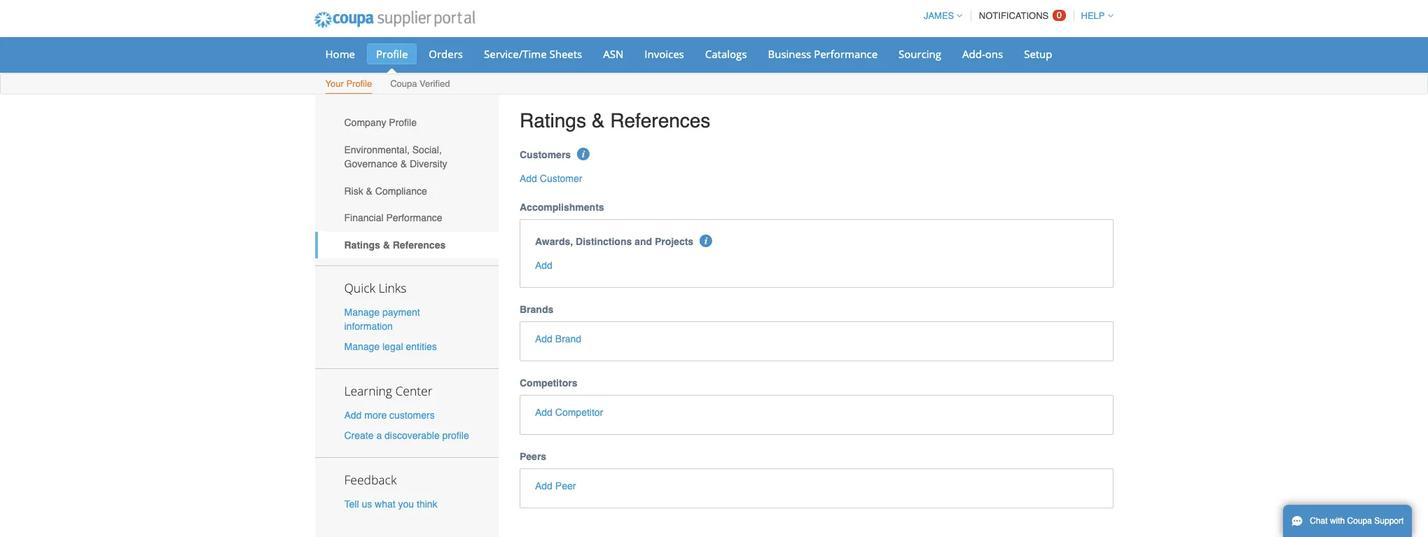Task type: locate. For each thing, give the bounding box(es) containing it.
performance
[[814, 47, 878, 61], [386, 213, 443, 224]]

catalogs
[[706, 47, 747, 61]]

references
[[611, 109, 711, 132], [393, 240, 446, 251]]

you
[[398, 499, 414, 510]]

manage
[[344, 307, 380, 318], [344, 341, 380, 352]]

add down awards,
[[535, 260, 553, 271]]

sourcing link
[[890, 43, 951, 64]]

add peer button
[[535, 479, 576, 493]]

2 manage from the top
[[344, 341, 380, 352]]

chat
[[1311, 516, 1328, 526]]

add for add competitor
[[535, 407, 553, 418]]

add-ons
[[963, 47, 1004, 61]]

financial performance
[[344, 213, 443, 224]]

profile down coupa supplier portal image
[[376, 47, 408, 61]]

profile right your
[[346, 78, 372, 89]]

ratings & references inside ratings & references link
[[344, 240, 446, 251]]

2 vertical spatial profile
[[389, 117, 417, 128]]

ratings
[[520, 109, 587, 132], [344, 240, 380, 251]]

navigation containing notifications 0
[[918, 2, 1114, 29]]

add competitor
[[535, 407, 604, 418]]

coupa left verified
[[390, 78, 417, 89]]

ratings up the customers
[[520, 109, 587, 132]]

peers
[[520, 451, 547, 462]]

tell us what you think
[[344, 499, 438, 510]]

0 horizontal spatial coupa
[[390, 78, 417, 89]]

risk & compliance
[[344, 185, 427, 197]]

with
[[1331, 516, 1346, 526]]

ratings & references
[[520, 109, 711, 132], [344, 240, 446, 251]]

0 horizontal spatial ratings
[[344, 240, 380, 251]]

1 horizontal spatial performance
[[814, 47, 878, 61]]

ratings & references down financial performance
[[344, 240, 446, 251]]

1 manage from the top
[[344, 307, 380, 318]]

ons
[[986, 47, 1004, 61]]

add down the customers
[[520, 173, 537, 184]]

business performance link
[[759, 43, 887, 64]]

&
[[592, 109, 605, 132], [401, 158, 407, 170], [366, 185, 373, 197], [383, 240, 390, 251]]

coupa verified
[[390, 78, 450, 89]]

coupa right with
[[1348, 516, 1373, 526]]

manage legal entities link
[[344, 341, 437, 352]]

& left diversity
[[401, 158, 407, 170]]

1 horizontal spatial ratings & references
[[520, 109, 711, 132]]

financial performance link
[[315, 205, 499, 232]]

service/time sheets link
[[475, 43, 592, 64]]

0 vertical spatial ratings
[[520, 109, 587, 132]]

1 vertical spatial performance
[[386, 213, 443, 224]]

1 horizontal spatial coupa
[[1348, 516, 1373, 526]]

create a discoverable profile link
[[344, 430, 469, 442]]

0 vertical spatial references
[[611, 109, 711, 132]]

profile up the environmental, social, governance & diversity link
[[389, 117, 417, 128]]

quick links
[[344, 279, 407, 296]]

add brand
[[535, 333, 582, 345]]

competitor
[[556, 407, 604, 418]]

1 vertical spatial ratings & references
[[344, 240, 446, 251]]

navigation
[[918, 2, 1114, 29]]

references down financial performance link
[[393, 240, 446, 251]]

manage down information
[[344, 341, 380, 352]]

governance
[[344, 158, 398, 170]]

awards, distinctions and projects
[[535, 236, 694, 247]]

1 vertical spatial references
[[393, 240, 446, 251]]

service/time
[[484, 47, 547, 61]]

ratings & references up additional information icon
[[520, 109, 711, 132]]

company
[[344, 117, 386, 128]]

home link
[[316, 43, 364, 64]]

add
[[520, 173, 537, 184], [535, 260, 553, 271], [535, 333, 553, 345], [535, 407, 553, 418], [344, 410, 362, 421], [535, 480, 553, 492]]

add competitor button
[[535, 405, 604, 420]]

1 vertical spatial manage
[[344, 341, 380, 352]]

orders link
[[420, 43, 472, 64]]

us
[[362, 499, 372, 510]]

add button
[[535, 258, 553, 272]]

your
[[326, 78, 344, 89]]

0 vertical spatial ratings & references
[[520, 109, 711, 132]]

0 vertical spatial coupa
[[390, 78, 417, 89]]

1 vertical spatial coupa
[[1348, 516, 1373, 526]]

risk
[[344, 185, 364, 197]]

learning center
[[344, 383, 433, 399]]

profile link
[[367, 43, 417, 64]]

add for add peer
[[535, 480, 553, 492]]

asn link
[[594, 43, 633, 64]]

notifications
[[980, 11, 1049, 21]]

& inside environmental, social, governance & diversity
[[401, 158, 407, 170]]

0 horizontal spatial performance
[[386, 213, 443, 224]]

0 vertical spatial manage
[[344, 307, 380, 318]]

add down the competitors on the left
[[535, 407, 553, 418]]

create
[[344, 430, 374, 442]]

coupa inside button
[[1348, 516, 1373, 526]]

awards,
[[535, 236, 573, 247]]

1 horizontal spatial references
[[611, 109, 711, 132]]

0 vertical spatial performance
[[814, 47, 878, 61]]

0 vertical spatial profile
[[376, 47, 408, 61]]

quick
[[344, 279, 376, 296]]

0
[[1057, 10, 1062, 20]]

customers
[[520, 149, 571, 160]]

& down asn link
[[592, 109, 605, 132]]

profile for your profile
[[346, 78, 372, 89]]

ratings down financial on the top of the page
[[344, 240, 380, 251]]

coupa
[[390, 78, 417, 89], [1348, 516, 1373, 526]]

add for add
[[535, 260, 553, 271]]

add left brand
[[535, 333, 553, 345]]

sheets
[[550, 47, 583, 61]]

add left peer
[[535, 480, 553, 492]]

chat with coupa support
[[1311, 516, 1405, 526]]

business
[[768, 47, 812, 61]]

payment
[[383, 307, 420, 318]]

center
[[396, 383, 433, 399]]

performance for financial performance
[[386, 213, 443, 224]]

information
[[344, 321, 393, 332]]

1 vertical spatial profile
[[346, 78, 372, 89]]

add up "create"
[[344, 410, 362, 421]]

references down invoices link
[[611, 109, 711, 132]]

profile
[[376, 47, 408, 61], [346, 78, 372, 89], [389, 117, 417, 128]]

orders
[[429, 47, 463, 61]]

0 horizontal spatial ratings & references
[[344, 240, 446, 251]]

think
[[417, 499, 438, 510]]

manage inside manage payment information
[[344, 307, 380, 318]]

performance down risk & compliance link
[[386, 213, 443, 224]]

manage up information
[[344, 307, 380, 318]]

performance right business
[[814, 47, 878, 61]]

invoices link
[[636, 43, 694, 64]]



Task type: describe. For each thing, give the bounding box(es) containing it.
ratings & references link
[[315, 232, 499, 259]]

help
[[1082, 11, 1106, 21]]

and
[[635, 236, 652, 247]]

a
[[377, 430, 382, 442]]

your profile
[[326, 78, 372, 89]]

manage legal entities
[[344, 341, 437, 352]]

manage payment information link
[[344, 307, 420, 332]]

add peer
[[535, 480, 576, 492]]

invoices
[[645, 47, 685, 61]]

home
[[326, 47, 355, 61]]

peer
[[556, 480, 576, 492]]

add customer button
[[520, 171, 583, 185]]

add-
[[963, 47, 986, 61]]

learning
[[344, 383, 392, 399]]

compliance
[[376, 185, 427, 197]]

0 horizontal spatial references
[[393, 240, 446, 251]]

tell us what you think button
[[344, 498, 438, 512]]

james link
[[918, 11, 963, 21]]

performance for business performance
[[814, 47, 878, 61]]

add for add brand
[[535, 333, 553, 345]]

legal
[[383, 341, 403, 352]]

manage for manage legal entities
[[344, 341, 380, 352]]

profile for company profile
[[389, 117, 417, 128]]

entities
[[406, 341, 437, 352]]

manage for manage payment information
[[344, 307, 380, 318]]

add for add more customers
[[344, 410, 362, 421]]

discoverable
[[385, 430, 440, 442]]

notifications 0
[[980, 10, 1062, 21]]

additional information image
[[700, 234, 713, 247]]

sourcing
[[899, 47, 942, 61]]

links
[[379, 279, 407, 296]]

chat with coupa support button
[[1284, 505, 1413, 538]]

add more customers link
[[344, 410, 435, 421]]

& right the risk
[[366, 185, 373, 197]]

feedback
[[344, 472, 397, 489]]

manage payment information
[[344, 307, 420, 332]]

social,
[[413, 144, 442, 156]]

tell
[[344, 499, 359, 510]]

1 horizontal spatial ratings
[[520, 109, 587, 132]]

add-ons link
[[954, 43, 1013, 64]]

help link
[[1075, 11, 1114, 21]]

service/time sheets
[[484, 47, 583, 61]]

asn
[[604, 47, 624, 61]]

add for add customer
[[520, 173, 537, 184]]

distinctions
[[576, 236, 632, 247]]

verified
[[420, 78, 450, 89]]

diversity
[[410, 158, 448, 170]]

setup
[[1025, 47, 1053, 61]]

additional information image
[[578, 148, 590, 160]]

1 vertical spatial ratings
[[344, 240, 380, 251]]

accomplishments
[[520, 202, 605, 213]]

& down financial performance
[[383, 240, 390, 251]]

company profile
[[344, 117, 417, 128]]

your profile link
[[325, 76, 373, 94]]

environmental, social, governance & diversity link
[[315, 136, 499, 178]]

customer
[[540, 173, 583, 184]]

support
[[1375, 516, 1405, 526]]

coupa supplier portal image
[[305, 2, 485, 37]]

create a discoverable profile
[[344, 430, 469, 442]]

customers
[[390, 410, 435, 421]]

brands
[[520, 304, 554, 315]]

what
[[375, 499, 396, 510]]

coupa verified link
[[390, 76, 451, 94]]

profile
[[443, 430, 469, 442]]

setup link
[[1016, 43, 1062, 64]]

more
[[365, 410, 387, 421]]

competitors
[[520, 377, 578, 389]]

company profile link
[[315, 109, 499, 136]]

financial
[[344, 213, 384, 224]]

projects
[[655, 236, 694, 247]]

james
[[924, 11, 955, 21]]

add more customers
[[344, 410, 435, 421]]

business performance
[[768, 47, 878, 61]]

catalogs link
[[696, 43, 756, 64]]

add customer
[[520, 173, 583, 184]]

environmental,
[[344, 144, 410, 156]]



Task type: vqa. For each thing, say whether or not it's contained in the screenshot.


